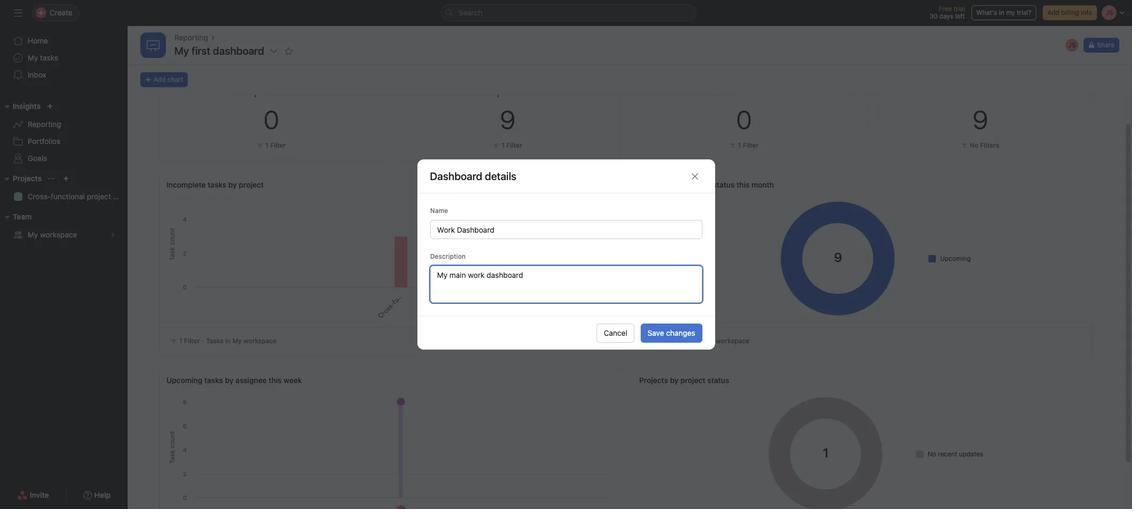 Task type: locate. For each thing, give the bounding box(es) containing it.
my workspace
[[28, 230, 77, 239]]

add left billing
[[1048, 9, 1059, 16]]

my for my tasks
[[28, 53, 38, 62]]

projects up cross-
[[13, 174, 42, 183]]

reporting link up 'my first dashboard'
[[174, 32, 208, 44]]

1 horizontal spatial reporting
[[174, 33, 208, 42]]

0 down completed tasks
[[264, 105, 279, 135]]

1 horizontal spatial projects
[[639, 376, 668, 385]]

this week
[[269, 376, 302, 385]]

add
[[1048, 9, 1059, 16], [154, 76, 166, 83]]

report image
[[147, 39, 160, 52]]

filter
[[270, 141, 286, 149], [506, 141, 522, 149], [743, 141, 759, 149], [184, 337, 200, 345], [657, 337, 673, 345]]

2 0 from the left
[[736, 105, 752, 135]]

9
[[500, 105, 515, 135], [973, 105, 988, 135]]

9 button down incomplete tasks
[[500, 105, 515, 135]]

portfolios
[[28, 137, 60, 146]]

2 tasks in my workspace from the left
[[679, 337, 749, 345]]

0 button down overdue tasks
[[736, 105, 752, 135]]

my
[[174, 45, 189, 57], [28, 53, 38, 62], [28, 230, 38, 239], [232, 337, 242, 345], [705, 337, 714, 345]]

0 vertical spatial upcoming
[[940, 254, 971, 262]]

my up upcoming tasks by assignee this week
[[232, 337, 242, 345]]

workspace for incomplete tasks by project
[[243, 337, 277, 345]]

0 horizontal spatial 0 button
[[264, 105, 279, 135]]

1 horizontal spatial in
[[698, 337, 703, 345]]

goals
[[28, 154, 47, 163]]

cross-
[[28, 192, 51, 201]]

search list box
[[441, 4, 696, 21]]

1 vertical spatial tasks
[[208, 180, 226, 189]]

chart
[[167, 76, 183, 83]]

none text field inside 'dashboard details' dialog
[[430, 220, 702, 239]]

no left 'recent'
[[928, 450, 936, 458]]

1 0 from the left
[[264, 105, 279, 135]]

9 button for total tasks
[[973, 105, 988, 135]]

cancel button
[[597, 324, 634, 343]]

1 vertical spatial upcoming
[[166, 376, 202, 385]]

my right changes
[[705, 337, 714, 345]]

9 up no filters button
[[973, 105, 988, 135]]

reporting
[[174, 33, 208, 42], [28, 120, 61, 129]]

0 down overdue tasks
[[736, 105, 752, 135]]

cancel
[[604, 328, 627, 337]]

2 vertical spatial tasks
[[204, 376, 223, 385]]

overdue tasks
[[711, 85, 777, 97]]

first dashboard
[[192, 45, 264, 57]]

my
[[1006, 9, 1015, 16]]

reporting link up portfolios
[[6, 116, 121, 133]]

0 horizontal spatial 0
[[264, 105, 279, 135]]

no
[[970, 141, 979, 149], [928, 450, 936, 458]]

by left project status at the right of the page
[[670, 376, 679, 385]]

3 1 filter button from the left
[[727, 140, 761, 151]]

trial
[[954, 5, 965, 13]]

0 horizontal spatial 9
[[500, 105, 515, 135]]

total tasks
[[956, 85, 1005, 97]]

no filters
[[970, 141, 999, 149]]

tasks
[[639, 180, 659, 189], [206, 337, 223, 345], [679, 337, 696, 345]]

my tasks link
[[6, 49, 121, 66]]

0 for completed tasks
[[264, 105, 279, 135]]

in inside button
[[999, 9, 1004, 16]]

1 vertical spatial projects
[[639, 376, 668, 385]]

0 vertical spatial projects
[[13, 174, 42, 183]]

save
[[648, 328, 664, 337]]

0 horizontal spatial no
[[928, 450, 936, 458]]

1 9 button from the left
[[500, 105, 515, 135]]

in
[[999, 9, 1004, 16], [225, 337, 231, 345], [698, 337, 703, 345]]

0 horizontal spatial add
[[154, 76, 166, 83]]

0 vertical spatial tasks
[[40, 53, 58, 62]]

2 horizontal spatial in
[[999, 9, 1004, 16]]

billing
[[1061, 9, 1079, 16]]

1 for overdue tasks
[[738, 141, 741, 149]]

by
[[661, 180, 670, 189], [225, 376, 234, 385], [670, 376, 679, 385]]

1 vertical spatial add
[[154, 76, 166, 83]]

1 horizontal spatial 0
[[736, 105, 752, 135]]

1 horizontal spatial tasks in my workspace
[[679, 337, 749, 345]]

tasks in my workspace up project status at the right of the page
[[679, 337, 749, 345]]

inbox link
[[6, 66, 121, 83]]

tasks right save
[[679, 337, 696, 345]]

filter for overdue tasks
[[743, 141, 759, 149]]

9 for incomplete tasks
[[500, 105, 515, 135]]

0 horizontal spatial tasks
[[206, 337, 223, 345]]

1 vertical spatial reporting
[[28, 120, 61, 129]]

tasks left assignee
[[204, 376, 223, 385]]

tasks
[[40, 53, 58, 62], [208, 180, 226, 189], [204, 376, 223, 385]]

1
[[265, 141, 268, 149], [502, 141, 505, 149], [738, 141, 741, 149], [179, 337, 182, 345], [652, 337, 655, 345]]

workspace up assignee
[[243, 337, 277, 345]]

None text field
[[430, 220, 702, 239]]

1 filter button
[[254, 140, 289, 151], [490, 140, 525, 151], [727, 140, 761, 151]]

0 horizontal spatial in
[[225, 337, 231, 345]]

my up the inbox
[[28, 53, 38, 62]]

no inside button
[[970, 141, 979, 149]]

workspace up project status at the right of the page
[[716, 337, 749, 345]]

upcoming for upcoming
[[940, 254, 971, 262]]

0 horizontal spatial workspace
[[40, 230, 77, 239]]

1 1 filter button from the left
[[254, 140, 289, 151]]

insights
[[13, 102, 41, 111]]

0 horizontal spatial reporting
[[28, 120, 61, 129]]

no for no filters
[[970, 141, 979, 149]]

1 horizontal spatial add
[[1048, 9, 1059, 16]]

insights button
[[0, 100, 41, 113]]

by left assignee
[[225, 376, 234, 385]]

1 filter
[[265, 141, 286, 149], [502, 141, 522, 149], [738, 141, 759, 149], [179, 337, 200, 345], [652, 337, 673, 345]]

upcoming tasks by assignee this week
[[166, 376, 302, 385]]

1 vertical spatial reporting link
[[6, 116, 121, 133]]

add for add chart
[[154, 76, 166, 83]]

completed tasks
[[232, 85, 311, 97]]

0 vertical spatial add
[[1048, 9, 1059, 16]]

filters
[[980, 141, 999, 149]]

add billing info
[[1048, 9, 1092, 16]]

projects inside dropdown button
[[13, 174, 42, 183]]

tasks down home
[[40, 53, 58, 62]]

portfolios link
[[6, 133, 121, 150]]

add left chart
[[154, 76, 166, 83]]

by left completion on the right of page
[[661, 180, 670, 189]]

save changes
[[648, 328, 695, 337]]

2 horizontal spatial by
[[670, 376, 679, 385]]

my for my workspace
[[28, 230, 38, 239]]

1 horizontal spatial 0 button
[[736, 105, 752, 135]]

filter for incomplete tasks
[[506, 141, 522, 149]]

goals link
[[6, 150, 121, 167]]

projects by project status
[[639, 376, 729, 385]]

no left filters
[[970, 141, 979, 149]]

0 horizontal spatial projects
[[13, 174, 42, 183]]

info
[[1081, 9, 1092, 16]]

tasks in my workspace
[[206, 337, 277, 345], [679, 337, 749, 345]]

projects button
[[0, 172, 42, 185]]

0 for overdue tasks
[[736, 105, 752, 135]]

tasks left by project
[[208, 180, 226, 189]]

1 vertical spatial no
[[928, 450, 936, 458]]

9 button up no filters button
[[973, 105, 988, 135]]

inbox
[[28, 70, 46, 79]]

tasks left completion on the right of page
[[639, 180, 659, 189]]

1 horizontal spatial 1 filter button
[[490, 140, 525, 151]]

add chart
[[154, 76, 183, 83]]

2 1 filter button from the left
[[490, 140, 525, 151]]

1 horizontal spatial upcoming
[[940, 254, 971, 262]]

workspace
[[40, 230, 77, 239], [243, 337, 277, 345], [716, 337, 749, 345]]

2 horizontal spatial workspace
[[716, 337, 749, 345]]

2 horizontal spatial tasks
[[679, 337, 696, 345]]

tasks for incomplete
[[208, 180, 226, 189]]

0 button down completed tasks
[[264, 105, 279, 135]]

1 tasks in my workspace from the left
[[206, 337, 277, 345]]

by project
[[228, 180, 264, 189]]

0 horizontal spatial tasks in my workspace
[[206, 337, 277, 345]]

my inside the teams element
[[28, 230, 38, 239]]

2 9 button from the left
[[973, 105, 988, 135]]

dashboard details dialog
[[417, 160, 715, 350]]

reporting up portfolios
[[28, 120, 61, 129]]

upcoming
[[940, 254, 971, 262], [166, 376, 202, 385]]

hide sidebar image
[[14, 9, 22, 17]]

1 horizontal spatial reporting link
[[174, 32, 208, 44]]

in right changes
[[698, 337, 703, 345]]

1 9 from the left
[[500, 105, 515, 135]]

9 button
[[500, 105, 515, 135], [973, 105, 988, 135]]

1 horizontal spatial 9
[[973, 105, 988, 135]]

tasks by completion status this month
[[639, 180, 774, 189]]

no recent updates
[[928, 450, 983, 458]]

1 horizontal spatial by
[[661, 180, 670, 189]]

0 horizontal spatial 9 button
[[500, 105, 515, 135]]

1 filter button up "dashboard details"
[[490, 140, 525, 151]]

0 vertical spatial no
[[970, 141, 979, 149]]

1 0 button from the left
[[264, 105, 279, 135]]

workspace down cross-functional project plan link on the left top
[[40, 230, 77, 239]]

in for tasks by completion status this month
[[698, 337, 703, 345]]

reporting up 'my first dashboard'
[[174, 33, 208, 42]]

1 filter button up "this month"
[[727, 140, 761, 151]]

9 down incomplete tasks
[[500, 105, 515, 135]]

1 filter button up by project
[[254, 140, 289, 151]]

2 9 from the left
[[973, 105, 988, 135]]

0 horizontal spatial upcoming
[[166, 376, 202, 385]]

add for add billing info
[[1048, 9, 1059, 16]]

1 horizontal spatial no
[[970, 141, 979, 149]]

show options image
[[270, 47, 278, 55]]

1 horizontal spatial workspace
[[243, 337, 277, 345]]

1 horizontal spatial tasks
[[639, 180, 659, 189]]

projects for projects
[[13, 174, 42, 183]]

free
[[939, 5, 952, 13]]

1 for incomplete tasks
[[502, 141, 505, 149]]

projects
[[13, 174, 42, 183], [639, 376, 668, 385]]

1 horizontal spatial 9 button
[[973, 105, 988, 135]]

2 horizontal spatial 1 filter button
[[727, 140, 761, 151]]

project
[[87, 192, 111, 201]]

tasks in my workspace up upcoming tasks by assignee this week
[[206, 337, 277, 345]]

my down team
[[28, 230, 38, 239]]

reporting link
[[174, 32, 208, 44], [6, 116, 121, 133]]

projects down save
[[639, 376, 668, 385]]

in up upcoming tasks by assignee this week
[[225, 337, 231, 345]]

workspace inside my workspace link
[[40, 230, 77, 239]]

my inside global element
[[28, 53, 38, 62]]

my right report image
[[174, 45, 189, 57]]

insights element
[[0, 97, 128, 169]]

tasks up upcoming tasks by assignee this week
[[206, 337, 223, 345]]

in for incomplete tasks by project
[[225, 337, 231, 345]]

2 0 button from the left
[[736, 105, 752, 135]]

in left my
[[999, 9, 1004, 16]]

completion
[[672, 180, 711, 189]]

0 button
[[264, 105, 279, 135], [736, 105, 752, 135]]

incomplete
[[166, 180, 206, 189]]

projects for projects by project status
[[639, 376, 668, 385]]

reporting inside insights element
[[28, 120, 61, 129]]

search button
[[441, 4, 696, 21]]

tasks for incomplete tasks by project
[[206, 337, 223, 345]]

0 horizontal spatial reporting link
[[6, 116, 121, 133]]

1 filter for overdue tasks
[[738, 141, 759, 149]]

tasks inside global element
[[40, 53, 58, 62]]

0 horizontal spatial 1 filter button
[[254, 140, 289, 151]]

0
[[264, 105, 279, 135], [736, 105, 752, 135]]



Task type: describe. For each thing, give the bounding box(es) containing it.
tasks in my workspace for completion
[[679, 337, 749, 345]]

0 vertical spatial reporting
[[174, 33, 208, 42]]

trial?
[[1017, 9, 1032, 16]]

team
[[13, 212, 32, 221]]

0 button for overdue tasks
[[736, 105, 752, 135]]

description
[[430, 253, 465, 261]]

no filters button
[[959, 140, 1002, 151]]

my workspace link
[[6, 227, 121, 244]]

team button
[[0, 211, 32, 223]]

save changes button
[[641, 324, 702, 343]]

my first dashboard
[[174, 45, 264, 57]]

share
[[1097, 41, 1115, 49]]

js button
[[1065, 38, 1080, 53]]

functional
[[51, 192, 85, 201]]

0 horizontal spatial by
[[225, 376, 234, 385]]

1 filter for completed tasks
[[265, 141, 286, 149]]

dashboard details
[[430, 170, 517, 182]]

assignee
[[236, 376, 267, 385]]

tasks for my
[[40, 53, 58, 62]]

cross-functional project plan
[[28, 192, 128, 201]]

incomplete tasks
[[468, 85, 547, 97]]

what's in my trial? button
[[971, 5, 1036, 20]]

my tasks
[[28, 53, 58, 62]]

this month
[[737, 180, 774, 189]]

what's in my trial?
[[976, 9, 1032, 16]]

upcoming for upcoming tasks by assignee this week
[[166, 376, 202, 385]]

close this dialog image
[[690, 172, 699, 181]]

projects element
[[0, 169, 128, 207]]

filter for completed tasks
[[270, 141, 286, 149]]

updates
[[959, 450, 983, 458]]

global element
[[0, 26, 128, 90]]

1 for completed tasks
[[265, 141, 268, 149]]

js
[[1068, 41, 1076, 49]]

workspace for tasks by completion status this month
[[716, 337, 749, 345]]

my for my first dashboard
[[174, 45, 189, 57]]

plan
[[113, 192, 128, 201]]

tasks for upcoming
[[204, 376, 223, 385]]

what's
[[976, 9, 997, 16]]

no for no recent updates
[[928, 450, 936, 458]]

share button
[[1084, 38, 1119, 53]]

add chart button
[[140, 72, 188, 87]]

1 filter button for overdue tasks
[[727, 140, 761, 151]]

days
[[939, 12, 953, 20]]

recent
[[938, 450, 957, 458]]

changes
[[666, 328, 695, 337]]

name
[[430, 207, 448, 215]]

0 button for completed tasks
[[264, 105, 279, 135]]

left
[[955, 12, 965, 20]]

invite button
[[10, 486, 56, 505]]

invite
[[30, 491, 49, 500]]

9 button for incomplete tasks
[[500, 105, 515, 135]]

1 filter button for incomplete tasks
[[490, 140, 525, 151]]

home
[[28, 36, 48, 45]]

tasks in my workspace for by project
[[206, 337, 277, 345]]

home link
[[6, 32, 121, 49]]

incomplete tasks by project
[[166, 180, 264, 189]]

30
[[930, 12, 938, 20]]

tasks for tasks by completion status this month
[[679, 337, 696, 345]]

9 for total tasks
[[973, 105, 988, 135]]

1 filter for incomplete tasks
[[502, 141, 522, 149]]

by for projects
[[670, 376, 679, 385]]

My main work dashboard text field
[[430, 266, 702, 303]]

0 vertical spatial reporting link
[[174, 32, 208, 44]]

cross-functional project plan link
[[6, 188, 128, 205]]

add to starred image
[[284, 47, 293, 55]]

status
[[713, 180, 735, 189]]

project status
[[681, 376, 729, 385]]

1 filter button for completed tasks
[[254, 140, 289, 151]]

add billing info button
[[1043, 5, 1097, 20]]

by for tasks
[[661, 180, 670, 189]]

search
[[459, 8, 483, 17]]

teams element
[[0, 207, 128, 246]]

free trial 30 days left
[[930, 5, 965, 20]]



Task type: vqa. For each thing, say whether or not it's contained in the screenshot.
free trial 30 days left
yes



